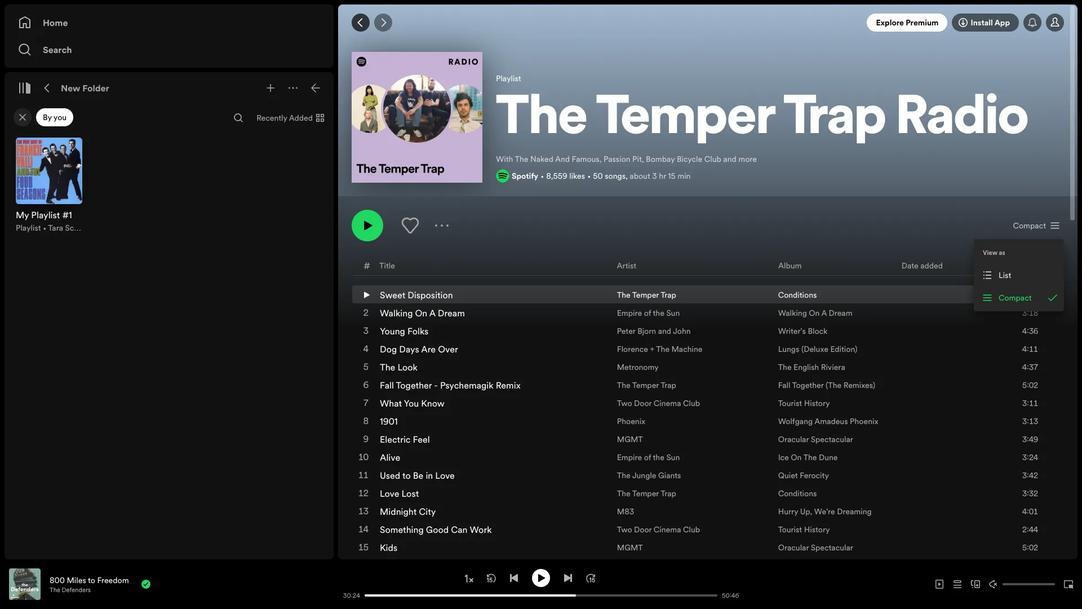 Task type: vqa. For each thing, say whether or not it's contained in the screenshot.


Task type: locate. For each thing, give the bounding box(es) containing it.
change speed image
[[464, 573, 475, 584]]

0 horizontal spatial a
[[430, 307, 436, 319]]

trap inside sweet disposition row
[[661, 289, 677, 301]]

tourist up wolfgang
[[779, 398, 803, 409]]

None search field
[[230, 109, 248, 127]]

midnight city
[[380, 505, 436, 518]]

the temper trap link down artist
[[617, 289, 677, 301]]

1 vertical spatial tourist
[[779, 524, 803, 535]]

2 door from the top
[[635, 524, 652, 535]]

0 vertical spatial spectacular
[[811, 434, 854, 445]]

mgmt link down m83 link
[[617, 542, 643, 553]]

feel
[[413, 433, 430, 446]]

oracular down wolfgang
[[779, 434, 809, 445]]

city
[[419, 505, 436, 518]]

0 vertical spatial tourist history
[[779, 398, 831, 409]]

together for (the
[[793, 380, 824, 391]]

2 mgmt link from the top
[[617, 542, 643, 553]]

empire up jungle
[[617, 452, 642, 463]]

folks
[[408, 325, 429, 337]]

empire of the sun link up bjorn
[[617, 307, 680, 319]]

1 vertical spatial empire of the sun
[[617, 452, 680, 463]]

empire for alive
[[617, 452, 642, 463]]

are
[[421, 343, 436, 355]]

1 spectacular from the top
[[811, 434, 854, 445]]

of
[[644, 307, 652, 319], [644, 452, 652, 463]]

tourist down hurry at the bottom of the page
[[779, 524, 803, 535]]

0 vertical spatial compact
[[1014, 220, 1047, 231]]

conditions inside sweet disposition row
[[779, 289, 817, 301]]

the for alive
[[653, 452, 665, 463]]

0 vertical spatial of
[[644, 307, 652, 319]]

1 vertical spatial sun
[[667, 452, 680, 463]]

two door cinema club link for something good can work
[[617, 524, 701, 535]]

3 the temper trap link from the top
[[617, 488, 677, 499]]

2 history from the top
[[805, 524, 831, 535]]

used
[[380, 469, 401, 482]]

1 horizontal spatial playlist
[[496, 73, 521, 84]]

1 conditions from the top
[[779, 289, 817, 301]]

1 vertical spatial the temper trap
[[617, 380, 677, 391]]

tourist history link for something good can work
[[779, 524, 831, 535]]

1 vertical spatial tourist history link
[[779, 524, 831, 535]]

compact
[[1014, 220, 1047, 231], [999, 292, 1032, 303]]

date added
[[902, 260, 944, 271]]

freedom
[[97, 574, 129, 586]]

0 horizontal spatial phoenix
[[617, 416, 646, 427]]

2:44
[[1023, 524, 1039, 535]]

2 oracular spectacular link from the top
[[779, 542, 854, 553]]

50
[[593, 170, 603, 182]]

2 conditions from the top
[[779, 488, 817, 499]]

0 vertical spatial the
[[653, 307, 665, 319]]

1 vertical spatial empire of the sun link
[[617, 452, 680, 463]]

2 tourist from the top
[[779, 524, 803, 535]]

door up phoenix link
[[635, 398, 652, 409]]

two down m83 link
[[617, 524, 633, 535]]

1 cinema from the top
[[654, 398, 682, 409]]

3 cell from the left
[[617, 557, 708, 575]]

1 oracular spectacular link from the top
[[779, 434, 854, 445]]

love down used
[[380, 487, 400, 500]]

1 vertical spatial cinema
[[654, 524, 682, 535]]

4:01
[[1023, 506, 1039, 517]]

1 tourist history link from the top
[[779, 398, 831, 409]]

3:24 cell
[[997, 448, 1055, 466]]

2 two door cinema club from the top
[[617, 524, 701, 535]]

metronomy link
[[617, 362, 659, 373]]

0 horizontal spatial on
[[415, 307, 428, 319]]

1 the temper trap link from the top
[[617, 289, 677, 301]]

psychemagik
[[440, 379, 494, 391]]

conditions
[[779, 289, 817, 301], [779, 488, 817, 499]]

the temper trap inside sweet disposition row
[[617, 289, 677, 301]]

spectacular for electric feel
[[811, 434, 854, 445]]

to
[[403, 469, 411, 482], [88, 574, 95, 586]]

1 vertical spatial two door cinema club
[[617, 524, 701, 535]]

1 vertical spatial two
[[617, 524, 633, 535]]

history down we're
[[805, 524, 831, 535]]

lungs (deluxe edition)
[[779, 343, 858, 355]]

two door cinema club link
[[617, 398, 701, 409], [617, 524, 701, 535]]

dream up edition)
[[829, 307, 853, 319]]

hurry
[[779, 506, 799, 517]]

1 two door cinema club link from the top
[[617, 398, 701, 409]]

0 vertical spatial playlist
[[496, 73, 521, 84]]

walking on a dream link
[[380, 307, 465, 319], [779, 307, 853, 319]]

2 tourist history from the top
[[779, 524, 831, 535]]

love lost
[[380, 487, 419, 500]]

(deluxe
[[802, 343, 829, 355]]

conditions down album
[[779, 289, 817, 301]]

spectacular down hurry up, we're dreaming on the right of the page
[[811, 542, 854, 553]]

install app link
[[953, 14, 1020, 32]]

and left more
[[724, 153, 737, 165]]

together for -
[[396, 379, 432, 391]]

tourist history up wolfgang
[[779, 398, 831, 409]]

1 the temper trap from the top
[[617, 289, 677, 301]]

mgmt link for electric feel
[[617, 434, 643, 445]]

mgmt link for kids
[[617, 542, 643, 553]]

the temper trap for love lost
[[617, 488, 677, 499]]

temper inside sweet disposition row
[[633, 289, 659, 301]]

2 cinema from the top
[[654, 524, 682, 535]]

1 two from the top
[[617, 398, 633, 409]]

tourist history down up, at the right of the page
[[779, 524, 831, 535]]

1 horizontal spatial fall
[[779, 380, 791, 391]]

go forward image
[[379, 18, 388, 27]]

2 tourist history link from the top
[[779, 524, 831, 535]]

the temper trap down artist
[[617, 289, 677, 301]]

date
[[902, 260, 919, 271]]

ice on the dune
[[779, 452, 838, 463]]

1 vertical spatial and
[[659, 325, 672, 337]]

oracular spectacular link for electric feel
[[779, 434, 854, 445]]

0 horizontal spatial to
[[88, 574, 95, 586]]

sun up giants
[[667, 452, 680, 463]]

the
[[653, 307, 665, 319], [653, 452, 665, 463]]

sun up the john
[[667, 307, 680, 319]]

two up phoenix link
[[617, 398, 633, 409]]

oracular spectacular
[[779, 434, 854, 445], [779, 542, 854, 553]]

history down fall together (the remixes) link
[[805, 398, 831, 409]]

the down dog
[[380, 361, 396, 373]]

2 oracular spectacular from the top
[[779, 542, 854, 553]]

2:44 cell
[[997, 521, 1055, 539]]

1 vertical spatial of
[[644, 452, 652, 463]]

oracular down hurry at the bottom of the page
[[779, 542, 809, 553]]

the up peter bjorn and john
[[653, 307, 665, 319]]

0 vertical spatial to
[[403, 469, 411, 482]]

fall up what
[[380, 379, 394, 391]]

sweet disposition row
[[352, 285, 1064, 304]]

1 horizontal spatial on
[[791, 452, 802, 463]]

the temper trap radio image
[[352, 52, 483, 183]]

2 oracular from the top
[[779, 542, 809, 553]]

1 horizontal spatial together
[[793, 380, 824, 391]]

temper down metronomy link
[[633, 380, 659, 391]]

home link
[[18, 11, 320, 34]]

spotify link
[[512, 170, 539, 182]]

1 5:02 from the top
[[1023, 380, 1039, 391]]

the temper trap for fall together - psychemagik remix
[[617, 380, 677, 391]]

1 vertical spatial oracular spectacular link
[[779, 542, 854, 553]]

1 empire from the top
[[617, 307, 642, 319]]

conditions link down album
[[779, 289, 817, 301]]

walking on a dream up block
[[779, 307, 853, 319]]

search link
[[18, 38, 320, 61]]

1 two door cinema club from the top
[[617, 398, 701, 409]]

1 of from the top
[[644, 307, 652, 319]]

8,559 likes
[[547, 170, 585, 182]]

temper for sweet disposition
[[633, 289, 659, 301]]

door down m83
[[635, 524, 652, 535]]

1 vertical spatial compact
[[999, 292, 1032, 303]]

cinema down giants
[[654, 524, 682, 535]]

with
[[496, 153, 513, 165]]

1 vertical spatial history
[[805, 524, 831, 535]]

tourist history link for what you know
[[779, 398, 831, 409]]

the inside sweet disposition row
[[617, 289, 631, 301]]

1 horizontal spatial walking on a dream link
[[779, 307, 853, 319]]

conditions link down quiet ferocity
[[779, 488, 817, 499]]

songs
[[605, 170, 626, 182]]

now playing: 800 miles to freedom by the defenders footer
[[9, 568, 327, 600]]

1 mgmt link from the top
[[617, 434, 643, 445]]

club for something good can work
[[684, 524, 701, 535]]

love lost link
[[380, 487, 419, 500]]

next image
[[564, 573, 573, 582]]

1 vertical spatial club
[[684, 398, 701, 409]]

two door cinema club link for what you know
[[617, 398, 701, 409]]

1 vertical spatial door
[[635, 524, 652, 535]]

peter
[[617, 325, 636, 337]]

menu
[[975, 239, 1065, 311]]

new
[[61, 82, 80, 94]]

cinema down metronomy link
[[654, 398, 682, 409]]

0 vertical spatial the temper trap
[[617, 289, 677, 301]]

1 vertical spatial the
[[653, 452, 665, 463]]

5:02 down 4:37
[[1023, 380, 1039, 391]]

empire of the sun link
[[617, 307, 680, 319], [617, 452, 680, 463]]

1 door from the top
[[635, 398, 652, 409]]

1 empire of the sun from the top
[[617, 307, 680, 319]]

temper
[[597, 93, 775, 147], [633, 289, 659, 301], [633, 380, 659, 391], [633, 488, 659, 499]]

know
[[421, 397, 445, 409]]

oracular spectacular down we're
[[779, 542, 854, 553]]

the temper trap link down metronomy link
[[617, 380, 677, 391]]

empire of the sun link up 'the jungle giants' link at bottom
[[617, 452, 680, 463]]

0 vertical spatial tourist history link
[[779, 398, 831, 409]]

0 vertical spatial oracular spectacular link
[[779, 434, 854, 445]]

oracular
[[779, 434, 809, 445], [779, 542, 809, 553]]

0 horizontal spatial walking on a dream
[[380, 307, 465, 319]]

walking down sweet
[[380, 307, 413, 319]]

1 vertical spatial 5:02
[[1023, 542, 1039, 553]]

clear filters image
[[18, 113, 27, 122]]

two door cinema club up phoenix link
[[617, 398, 701, 409]]

mgmt link down phoenix link
[[617, 434, 643, 445]]

0 vertical spatial empire of the sun
[[617, 307, 680, 319]]

the jungle giants link
[[617, 470, 682, 481]]

1 cell from the left
[[362, 557, 371, 575]]

the temper trap link down jungle
[[617, 488, 677, 499]]

2 horizontal spatial on
[[810, 307, 820, 319]]

lungs
[[779, 343, 800, 355]]

walking
[[380, 307, 413, 319], [779, 307, 808, 319]]

0 vertical spatial oracular
[[779, 434, 809, 445]]

phoenix down metronomy link
[[617, 416, 646, 427]]

0 vertical spatial sun
[[667, 307, 680, 319]]

(the
[[826, 380, 842, 391]]

club
[[705, 153, 722, 165], [684, 398, 701, 409], [684, 524, 701, 535]]

spectacular down amadeus
[[811, 434, 854, 445]]

0 horizontal spatial love
[[380, 487, 400, 500]]

you
[[404, 397, 419, 409]]

0 vertical spatial history
[[805, 398, 831, 409]]

empire of the sun up 'the jungle giants' link at bottom
[[617, 452, 680, 463]]

dream down disposition on the top of page
[[438, 307, 465, 319]]

2 conditions link from the top
[[779, 488, 817, 499]]

0 vertical spatial empire of the sun link
[[617, 307, 680, 319]]

2 vertical spatial the temper trap
[[617, 488, 677, 499]]

compact button
[[977, 287, 1063, 309]]

1 horizontal spatial walking
[[779, 307, 808, 319]]

something
[[380, 523, 424, 536]]

2 empire of the sun from the top
[[617, 452, 680, 463]]

1 vertical spatial conditions
[[779, 488, 817, 499]]

2 empire from the top
[[617, 452, 642, 463]]

to inside 800 miles to freedom the defenders
[[88, 574, 95, 586]]

3:18 cell
[[997, 304, 1055, 322]]

0 vertical spatial tourist
[[779, 398, 803, 409]]

15
[[669, 170, 676, 182]]

mgmt down m83 link
[[617, 542, 643, 553]]

1 mgmt from the top
[[617, 434, 643, 445]]

800 miles to freedom link
[[50, 574, 129, 586]]

0 vertical spatial conditions
[[779, 289, 817, 301]]

electric
[[380, 433, 411, 446]]

top bar and user menu element
[[338, 5, 1078, 41]]

1 oracular spectacular from the top
[[779, 434, 854, 445]]

mgmt for kids
[[617, 542, 643, 553]]

1 tourist history from the top
[[779, 398, 831, 409]]

0 vertical spatial two door cinema club link
[[617, 398, 701, 409]]

3:49
[[1023, 434, 1039, 445]]

2 mgmt from the top
[[617, 542, 643, 553]]

two door cinema club link down m83
[[617, 524, 701, 535]]

1 vertical spatial to
[[88, 574, 95, 586]]

tourist for something good can work
[[779, 524, 803, 535]]

3:49 cell
[[997, 430, 1055, 448]]

1 vertical spatial playlist
[[16, 222, 41, 233]]

by
[[43, 112, 52, 123]]

0 vertical spatial door
[[635, 398, 652, 409]]

1 the from the top
[[653, 307, 665, 319]]

1 vertical spatial oracular
[[779, 542, 809, 553]]

group containing playlist
[[9, 131, 89, 240]]

playlist inside main element
[[16, 222, 41, 233]]

1 horizontal spatial and
[[724, 153, 737, 165]]

compact inside button
[[1014, 220, 1047, 231]]

0 vertical spatial and
[[724, 153, 737, 165]]

5:02 down 2:44
[[1023, 542, 1039, 553]]

on for walking on a dream
[[810, 307, 820, 319]]

3:24
[[1023, 452, 1039, 463]]

1 vertical spatial mgmt
[[617, 542, 643, 553]]

0 vertical spatial empire
[[617, 307, 642, 319]]

compact inside button
[[999, 292, 1032, 303]]

1 horizontal spatial to
[[403, 469, 411, 482]]

2 the from the top
[[653, 452, 665, 463]]

the left defenders
[[50, 586, 60, 594]]

0 horizontal spatial fall
[[380, 379, 394, 391]]

phoenix link
[[617, 416, 646, 427]]

list button
[[977, 264, 1063, 287]]

bjorn
[[638, 325, 657, 337]]

1 vertical spatial spectacular
[[811, 542, 854, 553]]

0 vertical spatial conditions link
[[779, 289, 817, 301]]

home
[[43, 16, 68, 29]]

conditions down quiet ferocity
[[779, 488, 817, 499]]

the down artist
[[617, 289, 631, 301]]

previous image
[[510, 573, 519, 582]]

two door cinema club down m83
[[617, 524, 701, 535]]

phoenix right amadeus
[[851, 416, 879, 427]]

1 empire of the sun link from the top
[[617, 307, 680, 319]]

2 the temper trap link from the top
[[617, 380, 677, 391]]

3:42 cell
[[997, 466, 1055, 484]]

temper down jungle
[[633, 488, 659, 499]]

on up block
[[810, 307, 820, 319]]

empire up peter
[[617, 307, 642, 319]]

temper down artist
[[633, 289, 659, 301]]

oracular spectacular link up ice on the dune
[[779, 434, 854, 445]]

walking on a dream
[[380, 307, 465, 319], [779, 307, 853, 319]]

compact up list button
[[1014, 220, 1047, 231]]

empire of the sun up bjorn
[[617, 307, 680, 319]]

empire of the sun for alive
[[617, 452, 680, 463]]

1 oracular from the top
[[779, 434, 809, 445]]

0 vertical spatial the temper trap link
[[617, 289, 677, 301]]

0 horizontal spatial playlist
[[16, 222, 41, 233]]

dog days are over link
[[380, 343, 458, 355]]

tourist history link down up, at the right of the page
[[779, 524, 831, 535]]

florence + the machine link
[[617, 343, 703, 355]]

app
[[995, 17, 1011, 28]]

giants
[[659, 470, 682, 481]]

1 vertical spatial two door cinema club link
[[617, 524, 701, 535]]

two
[[617, 398, 633, 409], [617, 524, 633, 535]]

0 vertical spatial mgmt link
[[617, 434, 643, 445]]

2 vertical spatial club
[[684, 524, 701, 535]]

cinema for what you know
[[654, 398, 682, 409]]

oracular spectacular link
[[779, 434, 854, 445], [779, 542, 854, 553]]

walking on a dream link up block
[[779, 307, 853, 319]]

2 vertical spatial the temper trap link
[[617, 488, 677, 499]]

search in your library image
[[234, 113, 243, 122]]

compact up 3:18 cell
[[999, 292, 1032, 303]]

explore premium
[[877, 17, 939, 28]]

temper up bicycle
[[597, 93, 775, 147]]

of up 'the jungle giants' link at bottom
[[644, 452, 652, 463]]

Recently Added, Grid view field
[[248, 109, 332, 127]]

the temper trap down metronomy link
[[617, 380, 677, 391]]

a up block
[[822, 307, 827, 319]]

cell
[[362, 557, 371, 575], [380, 557, 529, 575], [617, 557, 708, 575], [779, 557, 893, 575], [997, 557, 1055, 575]]

0 vertical spatial love
[[436, 469, 455, 482]]

0 vertical spatial two
[[617, 398, 633, 409]]

and left the john
[[659, 325, 672, 337]]

empire of the sun link for alive
[[617, 452, 680, 463]]

1 vertical spatial tourist history
[[779, 524, 831, 535]]

2 of from the top
[[644, 452, 652, 463]]

to inside the temper trap radio grid
[[403, 469, 411, 482]]

empire for walking on a dream
[[617, 307, 642, 319]]

conditions link
[[779, 289, 817, 301], [779, 488, 817, 499]]

temper for fall together - psychemagik remix
[[633, 380, 659, 391]]

wolfgang amadeus phoenix link
[[779, 416, 879, 427]]

fall
[[380, 379, 394, 391], [779, 380, 791, 391]]

walking up writer's
[[779, 307, 808, 319]]

1 sun from the top
[[667, 307, 680, 319]]

the up 'the jungle giants' link at bottom
[[653, 452, 665, 463]]

playlist •
[[16, 222, 48, 233]]

walking on a dream up the folks
[[380, 307, 465, 319]]

conditions link for disposition
[[779, 289, 817, 301]]

bicycle
[[677, 153, 703, 165]]

1 vertical spatial the temper trap link
[[617, 380, 677, 391]]

two door cinema club link up phoenix link
[[617, 398, 701, 409]]

2 the temper trap from the top
[[617, 380, 677, 391]]

0 vertical spatial 5:02
[[1023, 380, 1039, 391]]

hurry up, we're dreaming link
[[779, 506, 872, 517]]

the temper trap link for fall together - psychemagik remix
[[617, 380, 677, 391]]

2 two door cinema club link from the top
[[617, 524, 701, 535]]

door for what you know
[[635, 398, 652, 409]]

to right miles at the bottom
[[88, 574, 95, 586]]

0 vertical spatial oracular spectacular
[[779, 434, 854, 445]]

the temper trap link for sweet disposition
[[617, 289, 677, 301]]

midnight
[[380, 505, 417, 518]]

2 two from the top
[[617, 524, 633, 535]]

volume off image
[[990, 580, 999, 589]]

1 vertical spatial conditions link
[[779, 488, 817, 499]]

1 conditions link from the top
[[779, 289, 817, 301]]

oracular spectacular up ice on the dune
[[779, 434, 854, 445]]

to left the be
[[403, 469, 411, 482]]

sun for walking on a dream
[[667, 307, 680, 319]]

riviera
[[822, 362, 846, 373]]

2 5:02 from the top
[[1023, 542, 1039, 553]]

sun
[[667, 307, 680, 319], [667, 452, 680, 463]]

mgmt down phoenix link
[[617, 434, 643, 445]]

of for alive
[[644, 452, 652, 463]]

the temper trap down jungle
[[617, 488, 677, 499]]

together up what you know
[[396, 379, 432, 391]]

1 horizontal spatial phoenix
[[851, 416, 879, 427]]

0 vertical spatial cinema
[[654, 398, 682, 409]]

2 sun from the top
[[667, 452, 680, 463]]

on up the folks
[[415, 307, 428, 319]]

1 tourist from the top
[[779, 398, 803, 409]]

group
[[9, 131, 89, 240]]

play sweet disposition by the temper trap image
[[362, 288, 371, 302]]

1 vertical spatial love
[[380, 487, 400, 500]]

the right with
[[515, 153, 529, 165]]

0 vertical spatial mgmt
[[617, 434, 643, 445]]

4:11 cell
[[997, 340, 1055, 358]]

0 horizontal spatial and
[[659, 325, 672, 337]]

oracular spectacular link down we're
[[779, 542, 854, 553]]

2 empire of the sun link from the top
[[617, 452, 680, 463]]

2 spectacular from the top
[[811, 542, 854, 553]]

skip back 15 seconds image
[[487, 573, 496, 582]]

title
[[380, 260, 395, 271]]

1 history from the top
[[805, 398, 831, 409]]

player controls element
[[223, 569, 745, 600]]

0 horizontal spatial walking
[[380, 307, 413, 319]]

fall down 'the english riviera' link
[[779, 380, 791, 391]]

view as
[[984, 248, 1006, 257]]

a down disposition on the top of page
[[430, 307, 436, 319]]

conditions link inside sweet disposition row
[[779, 289, 817, 301]]

on right the ice
[[791, 452, 802, 463]]

1 vertical spatial empire
[[617, 452, 642, 463]]

jungle
[[633, 470, 657, 481]]

new folder
[[61, 82, 109, 94]]

of up bjorn
[[644, 307, 652, 319]]

together down english
[[793, 380, 824, 391]]

1 vertical spatial mgmt link
[[617, 542, 643, 553]]

kids
[[380, 541, 398, 554]]

0 horizontal spatial together
[[396, 379, 432, 391]]

writer's block link
[[779, 325, 828, 337]]

we're
[[815, 506, 836, 517]]

0 vertical spatial two door cinema club
[[617, 398, 701, 409]]

walking on a dream link up the folks
[[380, 307, 465, 319]]

1 vertical spatial oracular spectacular
[[779, 542, 854, 553]]

3 the temper trap from the top
[[617, 488, 677, 499]]

love right in
[[436, 469, 455, 482]]

tourist history link up wolfgang
[[779, 398, 831, 409]]



Task type: describe. For each thing, give the bounding box(es) containing it.
can
[[451, 523, 468, 536]]

wolfgang
[[779, 416, 813, 427]]

sun for alive
[[667, 452, 680, 463]]

as
[[1000, 248, 1006, 257]]

the temper trap link for love lost
[[617, 488, 677, 499]]

the look link
[[380, 361, 418, 373]]

naked
[[531, 153, 554, 165]]

something good can work link
[[380, 523, 492, 536]]

two for what you know
[[617, 398, 633, 409]]

3:11 cell
[[997, 394, 1055, 412]]

young
[[380, 325, 405, 337]]

conditions for love lost
[[779, 488, 817, 499]]

1 horizontal spatial dream
[[829, 307, 853, 319]]

4:37
[[1023, 362, 1039, 373]]

connect to a device image
[[972, 580, 981, 589]]

oracular spectacular link for kids
[[779, 542, 854, 553]]

dog days are over
[[380, 343, 458, 355]]

the up naked
[[496, 93, 588, 147]]

history for something good can work
[[805, 524, 831, 535]]

be
[[413, 469, 424, 482]]

1901
[[380, 415, 398, 428]]

fall together (the remixes) link
[[779, 380, 876, 391]]

conditions link for lost
[[779, 488, 817, 499]]

machine
[[672, 343, 703, 355]]

+
[[650, 343, 655, 355]]

4 cell from the left
[[779, 557, 893, 575]]

1 horizontal spatial walking on a dream
[[779, 307, 853, 319]]

1 phoenix from the left
[[617, 416, 646, 427]]

amadeus
[[815, 416, 849, 427]]

3:42
[[1023, 470, 1039, 481]]

5:02 for kids
[[1023, 542, 1039, 553]]

8,559
[[547, 170, 568, 182]]

oracular spectacular for electric feel
[[779, 434, 854, 445]]

folder
[[83, 82, 109, 94]]

menu containing list
[[975, 239, 1065, 311]]

the look
[[380, 361, 418, 373]]

days
[[399, 343, 419, 355]]

alive link
[[380, 451, 401, 464]]

two door cinema club for something good can work
[[617, 524, 701, 535]]

conditions for sweet disposition
[[779, 289, 817, 301]]

miles
[[67, 574, 86, 586]]

4:11
[[1023, 343, 1039, 355]]

1 horizontal spatial love
[[436, 469, 455, 482]]

florence + the machine
[[617, 343, 703, 355]]

of for walking on a dream
[[644, 307, 652, 319]]

electric feel link
[[380, 433, 430, 446]]

block
[[808, 325, 828, 337]]

radio
[[897, 93, 1029, 147]]

the left jungle
[[617, 470, 631, 481]]

the temper trap radio grid
[[339, 255, 1078, 609]]

what's new image
[[1029, 18, 1038, 27]]

dreaming
[[838, 506, 872, 517]]

likes
[[570, 170, 585, 182]]

passion
[[604, 153, 631, 165]]

hurry up, we're dreaming
[[779, 506, 872, 517]]

history for what you know
[[805, 398, 831, 409]]

two door cinema club for what you know
[[617, 398, 701, 409]]

metronomy
[[617, 362, 659, 373]]

pit,
[[633, 153, 644, 165]]

explore premium button
[[868, 14, 948, 32]]

800 miles to freedom the defenders
[[50, 574, 129, 594]]

bombay
[[646, 153, 675, 165]]

oracular for kids
[[779, 542, 809, 553]]

empire of the sun for walking on a dream
[[617, 307, 680, 319]]

oracular spectacular for kids
[[779, 542, 854, 553]]

the english riviera
[[779, 362, 846, 373]]

install app
[[971, 17, 1011, 28]]

#
[[364, 259, 371, 272]]

cinema for something good can work
[[654, 524, 682, 535]]

about
[[630, 170, 651, 182]]

3:50
[[1023, 289, 1039, 301]]

what you know
[[380, 397, 445, 409]]

with the naked and famous, passion pit, bombay bicycle club and more
[[496, 153, 757, 165]]

the for walking on a dream
[[653, 307, 665, 319]]

By you checkbox
[[36, 108, 73, 126]]

install
[[971, 17, 994, 28]]

door for something good can work
[[635, 524, 652, 535]]

disposition
[[408, 289, 453, 301]]

spotify image
[[496, 169, 510, 183]]

1 horizontal spatial a
[[822, 307, 827, 319]]

peter bjorn and john link
[[617, 325, 691, 337]]

midnight city link
[[380, 505, 436, 518]]

electric feel
[[380, 433, 430, 446]]

two for something good can work
[[617, 524, 633, 535]]

dune
[[819, 452, 838, 463]]

now playing view image
[[27, 574, 36, 583]]

tourist for what you know
[[779, 398, 803, 409]]

go back image
[[356, 18, 365, 27]]

added
[[921, 260, 944, 271]]

3:50 cell
[[997, 286, 1055, 304]]

,
[[626, 170, 628, 182]]

remix
[[496, 379, 521, 391]]

the down metronomy link
[[617, 380, 631, 391]]

search
[[43, 43, 72, 56]]

florence
[[617, 343, 649, 355]]

playlist for playlist •
[[16, 222, 41, 233]]

skip forward 15 seconds image
[[587, 573, 596, 582]]

the right +
[[657, 343, 670, 355]]

# row
[[352, 255, 1064, 276]]

mgmt for electric feel
[[617, 434, 643, 445]]

album
[[779, 260, 802, 271]]

the down lungs
[[779, 362, 792, 373]]

up,
[[801, 506, 813, 517]]

defenders
[[62, 586, 91, 594]]

group inside main element
[[9, 131, 89, 240]]

m83 link
[[617, 506, 635, 517]]

trap for sweet disposition
[[661, 289, 677, 301]]

1901 link
[[380, 415, 398, 428]]

club for what you know
[[684, 398, 701, 409]]

fall for fall together - psychemagik remix
[[380, 379, 394, 391]]

john
[[674, 325, 691, 337]]

2 phoenix from the left
[[851, 416, 879, 427]]

kids link
[[380, 541, 398, 554]]

work
[[470, 523, 492, 536]]

play image
[[537, 573, 546, 582]]

playlist for playlist
[[496, 73, 521, 84]]

trap for fall together - psychemagik remix
[[661, 380, 677, 391]]

spectacular for kids
[[811, 542, 854, 553]]

none search field inside main element
[[230, 109, 248, 127]]

0 vertical spatial club
[[705, 153, 722, 165]]

2 cell from the left
[[380, 557, 529, 575]]

5:02 for fall together - psychemagik remix
[[1023, 380, 1039, 391]]

the inside 800 miles to freedom the defenders
[[50, 586, 60, 594]]

5 cell from the left
[[997, 557, 1055, 575]]

on for alive
[[791, 452, 802, 463]]

50:46
[[722, 591, 740, 600]]

empire of the sun link for walking on a dream
[[617, 307, 680, 319]]

4:37 cell
[[997, 358, 1055, 376]]

the temper trap for sweet disposition
[[617, 289, 677, 301]]

50 songs , about 3 hr 15 min
[[593, 170, 691, 182]]

english
[[794, 362, 820, 373]]

young folks link
[[380, 325, 429, 337]]

used to be in love
[[380, 469, 455, 482]]

trap for love lost
[[661, 488, 677, 499]]

0 horizontal spatial dream
[[438, 307, 465, 319]]

view
[[984, 248, 998, 257]]

•
[[43, 222, 46, 233]]

Compact button
[[1009, 217, 1065, 235]]

something good can work
[[380, 523, 492, 536]]

ice on the dune link
[[779, 452, 838, 463]]

temper for love lost
[[633, 488, 659, 499]]

lungs (deluxe edition) link
[[779, 343, 858, 355]]

main element
[[5, 5, 334, 559]]

800
[[50, 574, 65, 586]]

oracular for electric feel
[[779, 434, 809, 445]]

# column header
[[364, 255, 371, 275]]

tourist history for something good can work
[[779, 524, 831, 535]]

used to be in love link
[[380, 469, 455, 482]]

tourist history for what you know
[[779, 398, 831, 409]]

the up m83
[[617, 488, 631, 499]]

fall for fall together (the remixes)
[[779, 380, 791, 391]]

edition)
[[831, 343, 858, 355]]

peter bjorn and john
[[617, 325, 691, 337]]

the defenders link
[[50, 586, 91, 594]]

and inside the temper trap radio grid
[[659, 325, 672, 337]]

0 horizontal spatial walking on a dream link
[[380, 307, 465, 319]]

what you know link
[[380, 397, 445, 409]]

sweet disposition link
[[380, 289, 453, 301]]

alive
[[380, 451, 401, 464]]

the left dune at the right
[[804, 452, 817, 463]]



